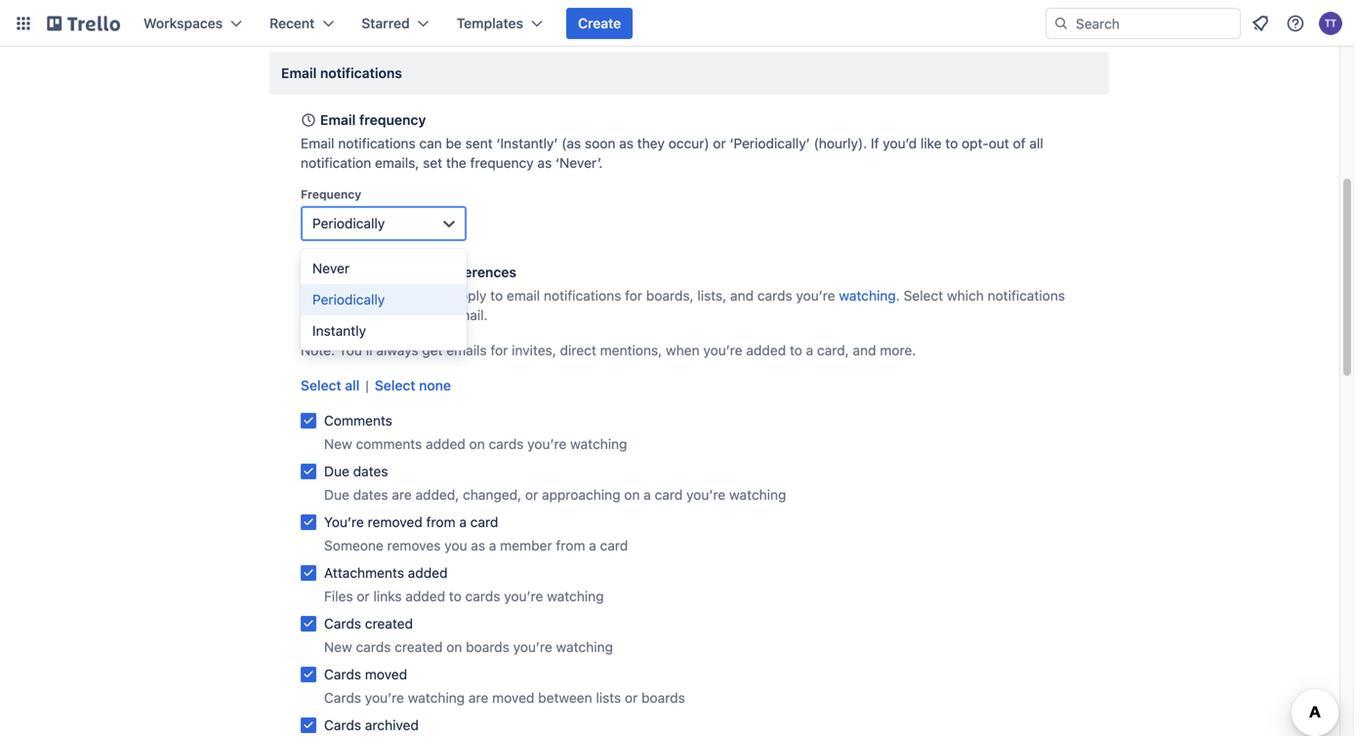 Task type: vqa. For each thing, say whether or not it's contained in the screenshot.
Open information menu icon
yes



Task type: describe. For each thing, give the bounding box(es) containing it.
select none button
[[375, 376, 451, 396]]

note:
[[301, 342, 335, 358]]

new for new comments added on cards you're watching
[[324, 436, 352, 452]]

0 notifications image
[[1249, 12, 1273, 35]]

recent button
[[258, 8, 346, 39]]

0 vertical spatial created
[[365, 616, 413, 632]]

0 horizontal spatial from
[[426, 514, 456, 530]]

email for email notifications
[[281, 65, 317, 81]]

due for due dates
[[324, 463, 350, 480]]

a up you in the bottom of the page
[[459, 514, 467, 530]]

added,
[[416, 487, 459, 503]]

via
[[429, 307, 447, 323]]

email notifications
[[281, 65, 402, 81]]

between
[[538, 690, 593, 706]]

1 horizontal spatial and
[[853, 342, 877, 358]]

instantly
[[313, 323, 366, 339]]

notifications inside email notifications can be sent 'instantly' (as soon as they occur) or 'periodically' (hourly). if you'd like to opt-out of all notification emails, set the frequency as 'never'.
[[338, 135, 416, 151]]

cards created
[[324, 616, 413, 632]]

like inside email notifications can be sent 'instantly' (as soon as they occur) or 'periodically' (hourly). if you'd like to opt-out of all notification emails, set the frequency as 'never'.
[[921, 135, 942, 151]]

0 horizontal spatial are
[[392, 487, 412, 503]]

primary element
[[0, 0, 1355, 47]]

(as
[[562, 135, 581, 151]]

0 horizontal spatial and
[[731, 288, 754, 304]]

mentions,
[[600, 342, 662, 358]]

apply
[[452, 288, 487, 304]]

emails
[[447, 342, 487, 358]]

none
[[419, 378, 451, 394]]

a left card,
[[806, 342, 814, 358]]

frequency
[[301, 188, 362, 201]]

out
[[989, 135, 1010, 151]]

0 horizontal spatial select
[[301, 378, 342, 394]]

set
[[423, 155, 443, 171]]

email for email notification preferences
[[320, 264, 356, 280]]

to down you in the bottom of the page
[[449, 589, 462, 605]]

cards for cards created
[[324, 616, 361, 632]]

someone removes you as a member from a card
[[324, 538, 628, 554]]

(hourly).
[[814, 135, 868, 151]]

of
[[1013, 135, 1026, 151]]

1 horizontal spatial from
[[556, 538, 586, 554]]

email
[[507, 288, 540, 304]]

get
[[422, 342, 443, 358]]

0 vertical spatial preferences
[[438, 264, 517, 280]]

added up added,
[[426, 436, 466, 452]]

'never'.
[[556, 155, 603, 171]]

comments
[[324, 413, 393, 429]]

never
[[313, 260, 350, 276]]

create button
[[567, 8, 633, 39]]

1 horizontal spatial for
[[625, 288, 643, 304]]

sent
[[466, 135, 493, 151]]

a right approaching in the bottom of the page
[[644, 487, 651, 503]]

if
[[871, 135, 880, 151]]

to inside . select which notifications you'd like to receive via email.
[[363, 307, 376, 323]]

lists
[[596, 690, 621, 706]]

workspaces
[[144, 15, 223, 31]]

cards moved
[[324, 667, 407, 683]]

terry turtle (terryturtle) image
[[1320, 12, 1343, 35]]

invites,
[[512, 342, 557, 358]]

archived
[[365, 717, 419, 734]]

card,
[[818, 342, 849, 358]]

email for email notifications can be sent 'instantly' (as soon as they occur) or 'periodically' (hourly). if you'd like to opt-out of all notification emails, set the frequency as 'never'.
[[301, 135, 335, 151]]

to left email
[[491, 288, 503, 304]]

cards down someone removes you as a member from a card
[[466, 589, 501, 605]]

attachments added
[[324, 565, 448, 581]]

email notifications can be sent 'instantly' (as soon as they occur) or 'periodically' (hourly). if you'd like to opt-out of all notification emails, set the frequency as 'never'.
[[301, 135, 1044, 171]]

0 horizontal spatial card
[[471, 514, 499, 530]]

search image
[[1054, 16, 1070, 31]]

occur)
[[669, 135, 710, 151]]

these preferences only apply to email notifications for boards, lists, and cards you're watching
[[301, 288, 896, 304]]

opt-
[[962, 135, 989, 151]]

1 vertical spatial for
[[491, 342, 508, 358]]

emails,
[[375, 155, 419, 171]]

1 vertical spatial moved
[[492, 690, 535, 706]]

starred button
[[350, 8, 441, 39]]

workspaces button
[[132, 8, 254, 39]]

create
[[578, 15, 621, 31]]

you're
[[324, 514, 364, 530]]

email frequency
[[320, 112, 426, 128]]

receive
[[380, 307, 425, 323]]

comments
[[356, 436, 422, 452]]

0 vertical spatial card
[[655, 487, 683, 503]]

only
[[422, 288, 449, 304]]

the
[[446, 155, 467, 171]]

watching link
[[839, 288, 896, 304]]

0 horizontal spatial moved
[[365, 667, 407, 683]]

email notification preferences
[[320, 264, 517, 280]]

due for due dates are added, changed, or approaching on a card you're watching
[[324, 487, 350, 503]]

2 periodically from the top
[[313, 292, 385, 308]]

added left card,
[[747, 342, 786, 358]]

files or links added to cards you're watching
[[324, 589, 604, 605]]

due dates are added, changed, or approaching on a card you're watching
[[324, 487, 787, 503]]

cards down "cards created"
[[356, 639, 391, 655]]

cards right lists,
[[758, 288, 793, 304]]

files
[[324, 589, 353, 605]]

changed,
[[463, 487, 522, 503]]

lists,
[[698, 288, 727, 304]]

attachments
[[324, 565, 404, 581]]

you're removed from a card
[[324, 514, 499, 530]]

frequency inside email notifications can be sent 'instantly' (as soon as they occur) or 'periodically' (hourly). if you'd like to opt-out of all notification emails, set the frequency as 'never'.
[[470, 155, 534, 171]]

cards up changed,
[[489, 436, 524, 452]]

templates button
[[445, 8, 555, 39]]

templates
[[457, 15, 524, 31]]

cards for cards you're watching are moved between lists or boards
[[324, 690, 361, 706]]

direct
[[560, 342, 597, 358]]



Task type: locate. For each thing, give the bounding box(es) containing it.
dates
[[353, 463, 388, 480], [353, 487, 388, 503]]

|
[[366, 378, 369, 394]]

someone
[[324, 538, 384, 554]]

1 horizontal spatial are
[[469, 690, 489, 706]]

0 vertical spatial as
[[619, 135, 634, 151]]

0 horizontal spatial boards
[[466, 639, 510, 655]]

2 vertical spatial card
[[600, 538, 628, 554]]

email up frequency
[[301, 135, 335, 151]]

1 horizontal spatial select
[[375, 378, 416, 394]]

1 vertical spatial due
[[324, 487, 350, 503]]

due dates
[[324, 463, 388, 480]]

from
[[426, 514, 456, 530], [556, 538, 586, 554]]

1 dates from the top
[[353, 463, 388, 480]]

1 vertical spatial created
[[395, 639, 443, 655]]

removes
[[387, 538, 441, 554]]

0 vertical spatial and
[[731, 288, 754, 304]]

2 due from the top
[[324, 487, 350, 503]]

email up these
[[320, 264, 356, 280]]

card right approaching in the bottom of the page
[[655, 487, 683, 503]]

or right 'lists'
[[625, 690, 638, 706]]

new for new cards created on boards you're watching
[[324, 639, 352, 655]]

1 vertical spatial from
[[556, 538, 586, 554]]

1 vertical spatial dates
[[353, 487, 388, 503]]

select
[[904, 288, 944, 304], [301, 378, 342, 394], [375, 378, 416, 394]]

approaching
[[542, 487, 621, 503]]

dates for due dates are added, changed, or approaching on a card you're watching
[[353, 487, 388, 503]]

you'd inside . select which notifications you'd like to receive via email.
[[301, 307, 335, 323]]

created down links
[[365, 616, 413, 632]]

1 horizontal spatial card
[[600, 538, 628, 554]]

1 vertical spatial are
[[469, 690, 489, 706]]

2 vertical spatial as
[[471, 538, 486, 554]]

1 cards from the top
[[324, 616, 361, 632]]

like
[[921, 135, 942, 151], [339, 307, 360, 323]]

notifications up email frequency
[[320, 65, 402, 81]]

all inside email notifications can be sent 'instantly' (as soon as they occur) or 'periodically' (hourly). if you'd like to opt-out of all notification emails, set the frequency as 'never'.
[[1030, 135, 1044, 151]]

0 vertical spatial periodically
[[313, 215, 385, 231]]

2 new from the top
[[324, 639, 352, 655]]

back to home image
[[47, 8, 120, 39]]

0 vertical spatial dates
[[353, 463, 388, 480]]

frequency up "emails,"
[[359, 112, 426, 128]]

'periodically'
[[730, 135, 810, 151]]

1 vertical spatial on
[[624, 487, 640, 503]]

2 horizontal spatial as
[[619, 135, 634, 151]]

or inside email notifications can be sent 'instantly' (as soon as they occur) or 'periodically' (hourly). if you'd like to opt-out of all notification emails, set the frequency as 'never'.
[[713, 135, 726, 151]]

or right occur) at the top of the page
[[713, 135, 726, 151]]

watching
[[839, 288, 896, 304], [571, 436, 628, 452], [730, 487, 787, 503], [547, 589, 604, 605], [556, 639, 613, 655], [408, 690, 465, 706]]

1 horizontal spatial frequency
[[470, 155, 534, 171]]

for left boards,
[[625, 288, 643, 304]]

1 vertical spatial you'd
[[301, 307, 335, 323]]

1 horizontal spatial moved
[[492, 690, 535, 706]]

email down recent popup button
[[281, 65, 317, 81]]

moved
[[365, 667, 407, 683], [492, 690, 535, 706]]

preferences up 'apply'
[[438, 264, 517, 280]]

created down "cards created"
[[395, 639, 443, 655]]

0 vertical spatial moved
[[365, 667, 407, 683]]

for right emails
[[491, 342, 508, 358]]

preferences up receive
[[343, 288, 419, 304]]

moved up archived
[[365, 667, 407, 683]]

cards archived
[[324, 717, 419, 734]]

card
[[655, 487, 683, 503], [471, 514, 499, 530], [600, 538, 628, 554]]

0 horizontal spatial you'd
[[301, 307, 335, 323]]

'instantly'
[[497, 135, 558, 151]]

select right the .
[[904, 288, 944, 304]]

are
[[392, 487, 412, 503], [469, 690, 489, 706]]

and right card,
[[853, 342, 877, 358]]

1 vertical spatial frequency
[[470, 155, 534, 171]]

2 dates from the top
[[353, 487, 388, 503]]

note: you'll always get emails for invites, direct mentions, when you're added to a card, and more.
[[301, 342, 916, 358]]

cards down "cards created"
[[324, 667, 361, 683]]

as down 'instantly'
[[538, 155, 552, 171]]

all left |
[[345, 378, 360, 394]]

select all | select none
[[301, 378, 451, 394]]

can
[[420, 135, 442, 151]]

1 horizontal spatial you'd
[[883, 135, 917, 151]]

1 vertical spatial new
[[324, 639, 352, 655]]

1 horizontal spatial preferences
[[438, 264, 517, 280]]

these
[[301, 288, 340, 304]]

notification up frequency
[[301, 155, 371, 171]]

0 vertical spatial boards
[[466, 639, 510, 655]]

like inside . select which notifications you'd like to receive via email.
[[339, 307, 360, 323]]

card up someone removes you as a member from a card
[[471, 514, 499, 530]]

email inside email notifications can be sent 'instantly' (as soon as they occur) or 'periodically' (hourly). if you'd like to opt-out of all notification emails, set the frequency as 'never'.
[[301, 135, 335, 151]]

on right approaching in the bottom of the page
[[624, 487, 640, 503]]

they
[[638, 135, 665, 151]]

links
[[374, 589, 402, 605]]

1 periodically from the top
[[313, 215, 385, 231]]

on down files or links added to cards you're watching
[[447, 639, 462, 655]]

dates for due dates
[[353, 463, 388, 480]]

email for email frequency
[[320, 112, 356, 128]]

or down attachments
[[357, 589, 370, 605]]

0 vertical spatial like
[[921, 135, 942, 151]]

cards
[[758, 288, 793, 304], [489, 436, 524, 452], [466, 589, 501, 605], [356, 639, 391, 655]]

4 cards from the top
[[324, 717, 361, 734]]

be
[[446, 135, 462, 151]]

open information menu image
[[1286, 14, 1306, 33]]

2 cards from the top
[[324, 667, 361, 683]]

2 vertical spatial on
[[447, 639, 462, 655]]

1 vertical spatial card
[[471, 514, 499, 530]]

are down new cards created on boards you're watching on the left bottom of page
[[469, 690, 489, 706]]

as left they
[[619, 135, 634, 151]]

select down note: on the left top
[[301, 378, 342, 394]]

1 horizontal spatial boards
[[642, 690, 685, 706]]

0 vertical spatial all
[[1030, 135, 1044, 151]]

a
[[806, 342, 814, 358], [644, 487, 651, 503], [459, 514, 467, 530], [489, 538, 497, 554], [589, 538, 597, 554]]

1 vertical spatial notification
[[359, 264, 434, 280]]

dates down comments
[[353, 463, 388, 480]]

are up the removed
[[392, 487, 412, 503]]

0 vertical spatial new
[[324, 436, 352, 452]]

you'd right if
[[883, 135, 917, 151]]

0 vertical spatial for
[[625, 288, 643, 304]]

which
[[947, 288, 984, 304]]

2 horizontal spatial card
[[655, 487, 683, 503]]

0 vertical spatial on
[[469, 436, 485, 452]]

a left member at the left of the page
[[489, 538, 497, 554]]

to
[[946, 135, 959, 151], [491, 288, 503, 304], [363, 307, 376, 323], [790, 342, 803, 358], [449, 589, 462, 605]]

boards right 'lists'
[[642, 690, 685, 706]]

to left opt-
[[946, 135, 959, 151]]

member
[[500, 538, 552, 554]]

preferences
[[438, 264, 517, 280], [343, 288, 419, 304]]

select right |
[[375, 378, 416, 394]]

. select which notifications you'd like to receive via email.
[[301, 288, 1066, 323]]

starred
[[362, 15, 410, 31]]

periodically down frequency
[[313, 215, 385, 231]]

0 horizontal spatial frequency
[[359, 112, 426, 128]]

recent
[[270, 15, 315, 31]]

notifications down email frequency
[[338, 135, 416, 151]]

a down approaching in the bottom of the page
[[589, 538, 597, 554]]

moved left between
[[492, 690, 535, 706]]

periodically up instantly
[[313, 292, 385, 308]]

2 horizontal spatial select
[[904, 288, 944, 304]]

0 vertical spatial frequency
[[359, 112, 426, 128]]

0 horizontal spatial like
[[339, 307, 360, 323]]

soon
[[585, 135, 616, 151]]

cards down the files
[[324, 616, 361, 632]]

boards up cards you're watching are moved between lists or boards
[[466, 639, 510, 655]]

new cards created on boards you're watching
[[324, 639, 613, 655]]

1 vertical spatial all
[[345, 378, 360, 394]]

select inside . select which notifications you'd like to receive via email.
[[904, 288, 944, 304]]

1 vertical spatial like
[[339, 307, 360, 323]]

new down "cards created"
[[324, 639, 352, 655]]

or
[[713, 135, 726, 151], [525, 487, 538, 503], [357, 589, 370, 605], [625, 690, 638, 706]]

removed
[[368, 514, 423, 530]]

frequency
[[359, 112, 426, 128], [470, 155, 534, 171]]

new
[[324, 436, 352, 452], [324, 639, 352, 655]]

and right lists,
[[731, 288, 754, 304]]

1 vertical spatial as
[[538, 155, 552, 171]]

1 new from the top
[[324, 436, 352, 452]]

notifications right which on the top
[[988, 288, 1066, 304]]

to left card,
[[790, 342, 803, 358]]

0 horizontal spatial for
[[491, 342, 508, 358]]

Search field
[[1070, 9, 1240, 38]]

you
[[445, 538, 467, 554]]

1 vertical spatial and
[[853, 342, 877, 358]]

0 horizontal spatial as
[[471, 538, 486, 554]]

always
[[376, 342, 419, 358]]

on for boards
[[447, 639, 462, 655]]

to inside email notifications can be sent 'instantly' (as soon as they occur) or 'periodically' (hourly). if you'd like to opt-out of all notification emails, set the frequency as 'never'.
[[946, 135, 959, 151]]

added
[[747, 342, 786, 358], [426, 436, 466, 452], [408, 565, 448, 581], [406, 589, 445, 605]]

3 cards from the top
[[324, 690, 361, 706]]

1 vertical spatial boards
[[642, 690, 685, 706]]

notification up receive
[[359, 264, 434, 280]]

as right you in the bottom of the page
[[471, 538, 486, 554]]

new comments added on cards you're watching
[[324, 436, 628, 452]]

2 horizontal spatial on
[[624, 487, 640, 503]]

cards for cards archived
[[324, 717, 361, 734]]

0 vertical spatial notification
[[301, 155, 371, 171]]

to left receive
[[363, 307, 376, 323]]

cards for cards moved
[[324, 667, 361, 683]]

email
[[281, 65, 317, 81], [320, 112, 356, 128], [301, 135, 335, 151], [320, 264, 356, 280]]

0 horizontal spatial all
[[345, 378, 360, 394]]

.
[[896, 288, 900, 304]]

0 horizontal spatial preferences
[[343, 288, 419, 304]]

added right links
[[406, 589, 445, 605]]

when
[[666, 342, 700, 358]]

or right changed,
[[525, 487, 538, 503]]

0 vertical spatial you'd
[[883, 135, 917, 151]]

boards,
[[646, 288, 694, 304]]

like left opt-
[[921, 135, 942, 151]]

1 horizontal spatial all
[[1030, 135, 1044, 151]]

you'd inside email notifications can be sent 'instantly' (as soon as they occur) or 'periodically' (hourly). if you'd like to opt-out of all notification emails, set the frequency as 'never'.
[[883, 135, 917, 151]]

you'd down these
[[301, 307, 335, 323]]

frequency down the sent
[[470, 155, 534, 171]]

notification
[[301, 155, 371, 171], [359, 264, 434, 280]]

added down removes
[[408, 565, 448, 581]]

all right of
[[1030, 135, 1044, 151]]

select all button
[[301, 376, 360, 396]]

0 horizontal spatial on
[[447, 639, 462, 655]]

on up changed,
[[469, 436, 485, 452]]

1 horizontal spatial as
[[538, 155, 552, 171]]

0 vertical spatial from
[[426, 514, 456, 530]]

as
[[619, 135, 634, 151], [538, 155, 552, 171], [471, 538, 486, 554]]

from down added,
[[426, 514, 456, 530]]

1 horizontal spatial on
[[469, 436, 485, 452]]

cards left archived
[[324, 717, 361, 734]]

new down comments at the left
[[324, 436, 352, 452]]

like down these
[[339, 307, 360, 323]]

notification inside email notifications can be sent 'instantly' (as soon as they occur) or 'periodically' (hourly). if you'd like to opt-out of all notification emails, set the frequency as 'never'.
[[301, 155, 371, 171]]

and
[[731, 288, 754, 304], [853, 342, 877, 358]]

0 vertical spatial are
[[392, 487, 412, 503]]

due
[[324, 463, 350, 480], [324, 487, 350, 503]]

cards you're watching are moved between lists or boards
[[324, 690, 685, 706]]

boards
[[466, 639, 510, 655], [642, 690, 685, 706]]

1 vertical spatial periodically
[[313, 292, 385, 308]]

you'll
[[339, 342, 373, 358]]

dates down due dates
[[353, 487, 388, 503]]

more.
[[880, 342, 916, 358]]

1 vertical spatial preferences
[[343, 288, 419, 304]]

email down "email notifications"
[[320, 112, 356, 128]]

from right member at the left of the page
[[556, 538, 586, 554]]

notifications inside . select which notifications you'd like to receive via email.
[[988, 288, 1066, 304]]

1 horizontal spatial like
[[921, 135, 942, 151]]

for
[[625, 288, 643, 304], [491, 342, 508, 358]]

notifications
[[320, 65, 402, 81], [338, 135, 416, 151], [544, 288, 622, 304], [988, 288, 1066, 304]]

on for cards
[[469, 436, 485, 452]]

email.
[[451, 307, 488, 323]]

0 vertical spatial due
[[324, 463, 350, 480]]

notifications up direct
[[544, 288, 622, 304]]

1 due from the top
[[324, 463, 350, 480]]

cards down cards moved
[[324, 690, 361, 706]]

card down approaching in the bottom of the page
[[600, 538, 628, 554]]



